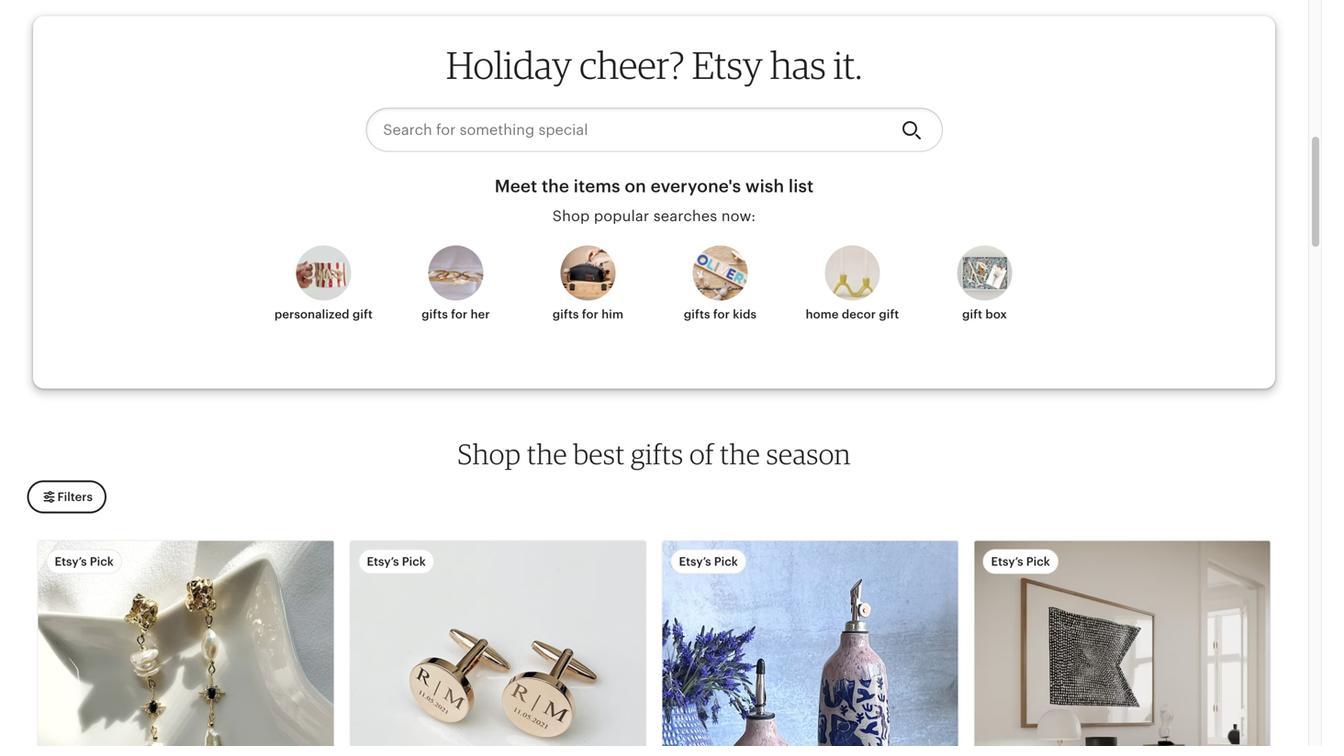 Task type: locate. For each thing, give the bounding box(es) containing it.
for for him
[[582, 308, 599, 321]]

3 pick from the left
[[714, 555, 738, 569]]

personalized cuff links | groomsmen cufflinks | wedding gifts | custom cufflinks for him | round cufflinks | anniversary gift image
[[350, 542, 646, 747]]

wish
[[746, 176, 785, 196]]

gifts for kids link
[[666, 246, 776, 338]]

for for kids
[[714, 308, 730, 321]]

gifts left her
[[422, 308, 448, 321]]

gifts for him link
[[533, 246, 643, 338]]

gifts for gifts for her
[[422, 308, 448, 321]]

the for shop
[[527, 437, 568, 471]]

etsy
[[692, 42, 763, 88]]

personalized gift link
[[269, 246, 379, 338]]

pick
[[90, 555, 114, 569], [402, 555, 426, 569], [714, 555, 738, 569], [1027, 555, 1051, 569]]

1 horizontal spatial for
[[582, 308, 599, 321]]

etsy's pick link
[[38, 542, 334, 747], [350, 542, 646, 747], [663, 542, 959, 747], [975, 542, 1271, 747]]

her
[[471, 308, 490, 321]]

gifts
[[422, 308, 448, 321], [553, 308, 579, 321], [684, 308, 711, 321], [631, 437, 684, 471]]

gifts for her link
[[401, 246, 511, 338]]

3 etsy's pick link from the left
[[663, 542, 959, 747]]

Search for something special text field
[[366, 108, 887, 152]]

etsy's for 3rd etsy's pick link from right
[[367, 555, 399, 569]]

for left him
[[582, 308, 599, 321]]

4 pick from the left
[[1027, 555, 1051, 569]]

kids
[[733, 308, 757, 321]]

shop
[[553, 208, 590, 225], [458, 437, 521, 471]]

1 etsy's pick from the left
[[55, 555, 114, 569]]

0 vertical spatial shop
[[553, 208, 590, 225]]

gift box
[[963, 308, 1008, 321]]

the right the meet
[[542, 176, 570, 196]]

etsy's pick for fourth etsy's pick link
[[992, 555, 1051, 569]]

1 etsy's pick link from the left
[[38, 542, 334, 747]]

2 pick from the left
[[402, 555, 426, 569]]

None search field
[[366, 108, 943, 152]]

4 etsy's from the left
[[992, 555, 1024, 569]]

the for meet
[[542, 176, 570, 196]]

gifts left of
[[631, 437, 684, 471]]

2 horizontal spatial for
[[714, 308, 730, 321]]

the left best
[[527, 437, 568, 471]]

freshwater keshi pearl earring. white biwa pearl dangle earring. mismatched pearl drop earring. long pearl drop earring. black star earring. image
[[38, 542, 334, 747]]

3 etsy's pick from the left
[[679, 555, 738, 569]]

decor
[[842, 308, 876, 321]]

2 for from the left
[[582, 308, 599, 321]]

1 gift from the left
[[353, 308, 373, 321]]

gift
[[353, 308, 373, 321], [879, 308, 900, 321], [963, 308, 983, 321]]

home decor gift
[[806, 308, 900, 321]]

gift right decor
[[879, 308, 900, 321]]

1 vertical spatial shop
[[458, 437, 521, 471]]

everyone's
[[651, 176, 742, 196]]

3 etsy's from the left
[[679, 555, 712, 569]]

2 etsy's from the left
[[367, 555, 399, 569]]

etsy's pick
[[55, 555, 114, 569], [367, 555, 426, 569], [679, 555, 738, 569], [992, 555, 1051, 569]]

1 horizontal spatial gift
[[879, 308, 900, 321]]

1 for from the left
[[451, 308, 468, 321]]

0 horizontal spatial for
[[451, 308, 468, 321]]

gift left box
[[963, 308, 983, 321]]

pick for "freshwater keshi pearl earring. white biwa pearl dangle earring. mismatched pearl drop earring. long pearl drop earring. black star earring." image
[[90, 555, 114, 569]]

1 horizontal spatial shop
[[553, 208, 590, 225]]

4 etsy's pick from the left
[[992, 555, 1051, 569]]

gifts left kids
[[684, 308, 711, 321]]

4 etsy's pick link from the left
[[975, 542, 1271, 747]]

2 etsy's pick from the left
[[367, 555, 426, 569]]

3 gift from the left
[[963, 308, 983, 321]]

0 horizontal spatial gift
[[353, 308, 373, 321]]

2 gift from the left
[[879, 308, 900, 321]]

season
[[767, 437, 851, 471]]

gifts left him
[[553, 308, 579, 321]]

shop the best gifts of the season
[[458, 437, 851, 471]]

gifts for him
[[553, 308, 624, 321]]

meet the items on everyone's wish list
[[495, 176, 814, 196]]

2 horizontal spatial gift
[[963, 308, 983, 321]]

3 for from the left
[[714, 308, 730, 321]]

pick for 'personalized cuff links | groomsmen cufflinks | wedding gifts | custom cufflinks for him | round cufflinks | anniversary gift' image
[[402, 555, 426, 569]]

meet
[[495, 176, 538, 196]]

etsy's pick for fourth etsy's pick link from the right
[[55, 555, 114, 569]]

pick for "abstract printable art, digital download contemporary wall art, black & white watercolour printable of original art, minimal japandi poster" image
[[1027, 555, 1051, 569]]

1 etsy's from the left
[[55, 555, 87, 569]]

the
[[542, 176, 570, 196], [527, 437, 568, 471], [720, 437, 761, 471]]

for
[[451, 308, 468, 321], [582, 308, 599, 321], [714, 308, 730, 321]]

for left kids
[[714, 308, 730, 321]]

0 horizontal spatial shop
[[458, 437, 521, 471]]

etsy's pick for third etsy's pick link from the left
[[679, 555, 738, 569]]

for for her
[[451, 308, 468, 321]]

for left her
[[451, 308, 468, 321]]

gift right personalized
[[353, 308, 373, 321]]

1 pick from the left
[[90, 555, 114, 569]]

abstract printable art, digital download contemporary wall art, black & white watercolour printable of original art, minimal japandi poster image
[[975, 542, 1271, 747]]

etsy's
[[55, 555, 87, 569], [367, 555, 399, 569], [679, 555, 712, 569], [992, 555, 1024, 569]]



Task type: describe. For each thing, give the bounding box(es) containing it.
gifts for gifts for kids
[[684, 308, 711, 321]]

on
[[625, 176, 647, 196]]

the right of
[[720, 437, 761, 471]]

shop for shop the best gifts of the season
[[458, 437, 521, 471]]

searches
[[654, 208, 718, 225]]

shop for shop popular searches now:
[[553, 208, 590, 225]]

gifts for gifts for him
[[553, 308, 579, 321]]

filters
[[57, 491, 93, 504]]

it.
[[834, 42, 863, 88]]

box
[[986, 308, 1008, 321]]

cheer?
[[580, 42, 685, 88]]

popular
[[594, 208, 650, 225]]

etsy's for third etsy's pick link from the left
[[679, 555, 712, 569]]

etsy's for fourth etsy's pick link
[[992, 555, 1024, 569]]

limited addition large ceramic oil bottle, ooak, olive oil bottle, oil cruet, wedding gift, matisse inspired dancing ladies image
[[663, 542, 959, 747]]

gifts for kids
[[684, 308, 757, 321]]

holiday cheer? etsy has it.
[[446, 42, 863, 88]]

gifts for her
[[422, 308, 490, 321]]

filters button
[[27, 481, 107, 514]]

etsy's pick for 3rd etsy's pick link from right
[[367, 555, 426, 569]]

now:
[[722, 208, 756, 225]]

personalized
[[275, 308, 350, 321]]

home decor gift link
[[798, 246, 908, 338]]

items
[[574, 176, 621, 196]]

of
[[690, 437, 714, 471]]

2 etsy's pick link from the left
[[350, 542, 646, 747]]

pick for limited addition large ceramic oil bottle, ooak, olive oil bottle, oil cruet, wedding gift, matisse inspired dancing ladies image on the right bottom of the page
[[714, 555, 738, 569]]

him
[[602, 308, 624, 321]]

has
[[771, 42, 826, 88]]

best
[[574, 437, 625, 471]]

gift box link
[[930, 246, 1040, 338]]

home
[[806, 308, 839, 321]]

list
[[789, 176, 814, 196]]

personalized gift
[[275, 308, 373, 321]]

etsy's for fourth etsy's pick link from the right
[[55, 555, 87, 569]]

holiday
[[446, 42, 572, 88]]

shop popular searches now:
[[553, 208, 756, 225]]



Task type: vqa. For each thing, say whether or not it's contained in the screenshot.
by for 40.49
no



